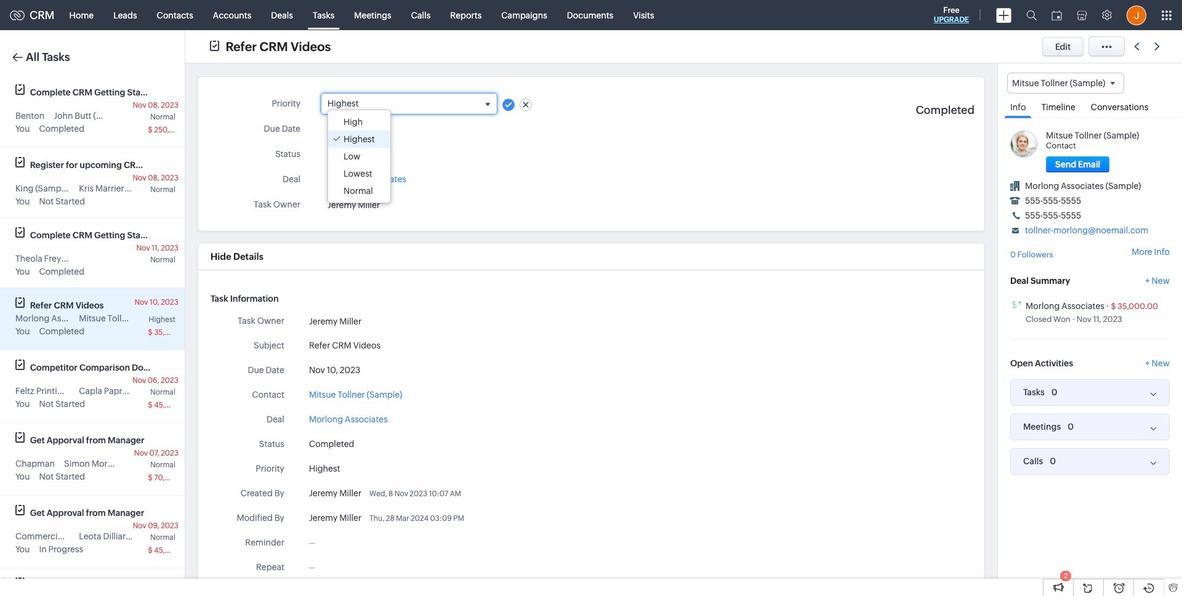 Task type: locate. For each thing, give the bounding box(es) containing it.
create menu image
[[997, 8, 1012, 22]]

None field
[[1008, 73, 1125, 94], [328, 98, 491, 109], [1008, 73, 1125, 94], [328, 98, 491, 109]]

tree
[[328, 110, 390, 203]]

profile image
[[1127, 5, 1147, 25]]

search element
[[1020, 0, 1045, 30]]

None button
[[1047, 157, 1110, 173]]

search image
[[1027, 10, 1037, 20]]



Task type: vqa. For each thing, say whether or not it's contained in the screenshot.
Trial
no



Task type: describe. For each thing, give the bounding box(es) containing it.
previous record image
[[1135, 43, 1140, 51]]

create menu element
[[989, 0, 1020, 30]]

next record image
[[1155, 43, 1163, 51]]

logo image
[[10, 10, 25, 20]]

calendar image
[[1052, 10, 1063, 20]]

profile element
[[1120, 0, 1155, 30]]



